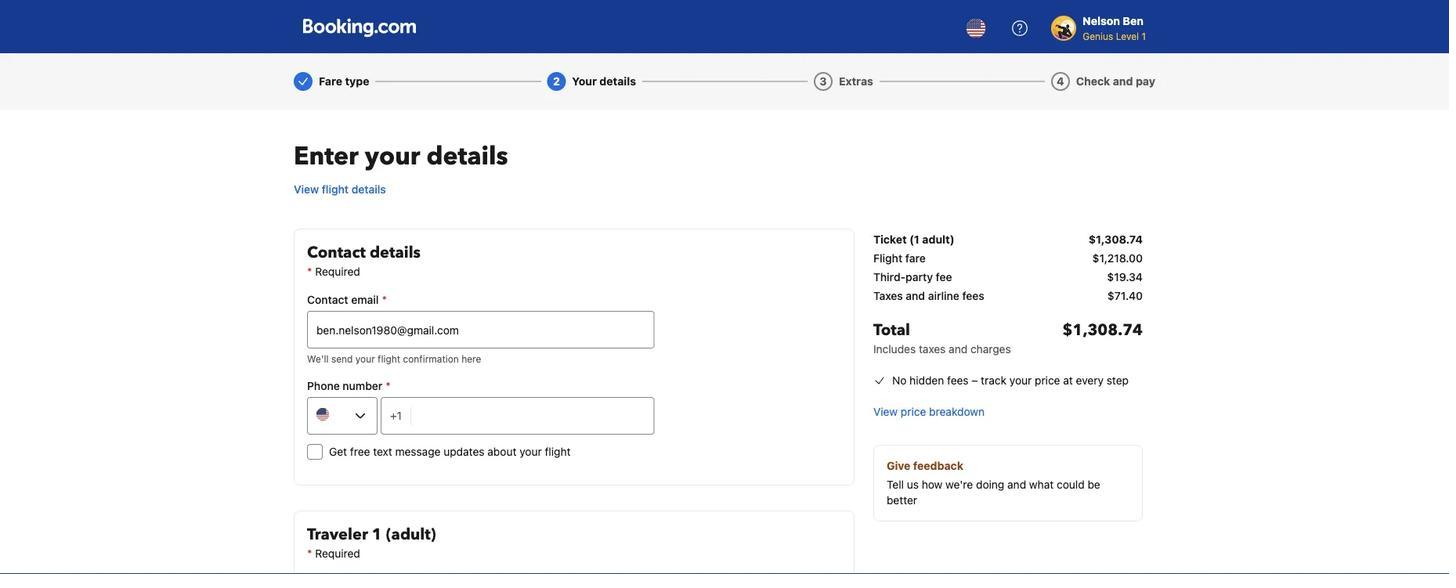 Task type: describe. For each thing, give the bounding box(es) containing it.
total
[[874, 320, 911, 341]]

how
[[922, 478, 943, 491]]

view for view flight details
[[294, 183, 319, 196]]

tell
[[887, 478, 904, 491]]

4
[[1057, 75, 1065, 88]]

row containing total
[[874, 307, 1143, 364]]

$1,308.74 for ticket (1 adult) cell
[[1089, 233, 1143, 246]]

track
[[981, 374, 1007, 387]]

party
[[906, 271, 933, 284]]

* for contact email *
[[382, 294, 387, 306]]

ben
[[1123, 14, 1144, 27]]

your up view flight details
[[365, 140, 420, 174]]

$19.34
[[1108, 271, 1143, 284]]

* for phone number *
[[386, 380, 391, 393]]

third-party fee cell
[[874, 270, 953, 285]]

fare
[[319, 75, 343, 88]]

us
[[907, 478, 919, 491]]

includes
[[874, 343, 916, 356]]

view flight details button
[[288, 176, 393, 204]]

at
[[1064, 374, 1074, 387]]

–
[[972, 374, 978, 387]]

(adult)
[[386, 524, 436, 546]]

here
[[462, 353, 482, 364]]

2
[[553, 75, 560, 88]]

flight inside "alert"
[[378, 353, 401, 364]]

view flight details
[[294, 183, 386, 196]]

contact for contact details
[[307, 242, 366, 264]]

pay
[[1136, 75, 1156, 88]]

give feedback tell us how we're doing and what could be better
[[887, 460, 1101, 507]]

(1
[[910, 233, 920, 246]]

charges
[[971, 343, 1012, 356]]

fare
[[906, 252, 926, 265]]

1 inside traveler 1 (adult) required
[[372, 524, 382, 546]]

contact email *
[[307, 294, 387, 306]]

number
[[343, 380, 383, 393]]

row containing third-party fee
[[874, 270, 1143, 288]]

we'll send your flight confirmation here alert
[[307, 352, 655, 366]]

nelson ben genius level 1
[[1083, 14, 1147, 42]]

doing
[[977, 478, 1005, 491]]

step
[[1107, 374, 1129, 387]]

nelson
[[1083, 14, 1121, 27]]

could
[[1057, 478, 1085, 491]]

view price breakdown link
[[874, 404, 985, 420]]

contact for contact email
[[307, 294, 348, 306]]

fee
[[936, 271, 953, 284]]

ticket (1 adult)
[[874, 233, 955, 246]]

we'll send your flight confirmation here
[[307, 353, 482, 364]]

ticket (1 adult) cell
[[874, 232, 955, 248]]

adult)
[[923, 233, 955, 246]]

and inside give feedback tell us how we're doing and what could be better
[[1008, 478, 1027, 491]]

enter
[[294, 140, 359, 174]]

details inside contact details required
[[370, 242, 421, 264]]

your
[[572, 75, 597, 88]]

your details
[[572, 75, 636, 88]]

traveler
[[307, 524, 368, 546]]

no hidden fees – track your price at every step
[[893, 374, 1129, 387]]

+1
[[390, 410, 402, 422]]

and inside total includes taxes and charges
[[949, 343, 968, 356]]

updates
[[444, 446, 485, 458]]

$1,218.00
[[1093, 252, 1143, 265]]

taxes and airline fees cell
[[874, 288, 985, 304]]

1 vertical spatial fees
[[948, 374, 969, 387]]

$19.34 cell
[[1108, 270, 1143, 285]]

check
[[1077, 75, 1111, 88]]

$1,308.74 cell for total cell
[[1063, 320, 1143, 357]]

contact details required
[[307, 242, 421, 278]]

row containing taxes and airline fees
[[874, 288, 1143, 307]]

third-
[[874, 271, 906, 284]]

text
[[373, 446, 392, 458]]

flight fare cell
[[874, 251, 926, 266]]

ticket
[[874, 233, 907, 246]]



Task type: locate. For each thing, give the bounding box(es) containing it.
required down traveler
[[315, 547, 360, 560]]

type
[[345, 75, 370, 88]]

every
[[1077, 374, 1104, 387]]

$1,308.74 cell up "every"
[[1063, 320, 1143, 357]]

booking.com logo image
[[303, 18, 416, 37], [303, 18, 416, 37]]

free
[[350, 446, 370, 458]]

2 required from the top
[[315, 547, 360, 560]]

we'll
[[307, 353, 329, 364]]

total cell
[[874, 320, 1012, 357]]

1
[[1142, 31, 1147, 42], [372, 524, 382, 546]]

$71.40 cell
[[1108, 288, 1143, 304]]

2 horizontal spatial flight
[[545, 446, 571, 458]]

extras
[[839, 75, 874, 88]]

view inside button
[[294, 183, 319, 196]]

1 vertical spatial price
[[901, 406, 927, 419]]

1 left (adult)
[[372, 524, 382, 546]]

1 required from the top
[[315, 265, 360, 278]]

1 inside nelson ben genius level 1
[[1142, 31, 1147, 42]]

row containing flight fare
[[874, 251, 1143, 270]]

and right taxes
[[949, 343, 968, 356]]

be
[[1088, 478, 1101, 491]]

0 vertical spatial contact
[[307, 242, 366, 264]]

flight down enter
[[322, 183, 349, 196]]

0 vertical spatial 1
[[1142, 31, 1147, 42]]

None email field
[[307, 311, 655, 349]]

fees inside cell
[[963, 290, 985, 303]]

$1,308.74
[[1089, 233, 1143, 246], [1063, 320, 1143, 341]]

1 vertical spatial view
[[874, 406, 898, 419]]

flight
[[874, 252, 903, 265]]

genius
[[1083, 31, 1114, 42]]

row containing ticket (1 adult)
[[874, 229, 1143, 251]]

fees
[[963, 290, 985, 303], [948, 374, 969, 387]]

send
[[331, 353, 353, 364]]

1 vertical spatial $1,308.74 cell
[[1063, 320, 1143, 357]]

flight up number
[[378, 353, 401, 364]]

view price breakdown element
[[874, 404, 985, 420]]

1 horizontal spatial 1
[[1142, 31, 1147, 42]]

and left pay
[[1114, 75, 1134, 88]]

1 horizontal spatial flight
[[378, 353, 401, 364]]

1 contact from the top
[[307, 242, 366, 264]]

$1,218.00 cell
[[1093, 251, 1143, 266]]

taxes
[[919, 343, 946, 356]]

row
[[874, 229, 1143, 251], [874, 251, 1143, 270], [874, 270, 1143, 288], [874, 288, 1143, 307], [874, 307, 1143, 364]]

breakdown
[[930, 406, 985, 419]]

0 horizontal spatial 1
[[372, 524, 382, 546]]

get
[[329, 446, 347, 458]]

what
[[1030, 478, 1054, 491]]

get free text message updates about your flight
[[329, 446, 571, 458]]

2 vertical spatial flight
[[545, 446, 571, 458]]

and down third-party fee cell on the top of the page
[[906, 290, 926, 303]]

1 vertical spatial *
[[386, 380, 391, 393]]

contact up contact email *
[[307, 242, 366, 264]]

fees left –
[[948, 374, 969, 387]]

required
[[315, 265, 360, 278], [315, 547, 360, 560]]

taxes and airline fees
[[874, 290, 985, 303]]

contact left email
[[307, 294, 348, 306]]

your right "about"
[[520, 446, 542, 458]]

required inside contact details required
[[315, 265, 360, 278]]

your right send
[[356, 353, 375, 364]]

check and pay
[[1077, 75, 1156, 88]]

0 horizontal spatial view
[[294, 183, 319, 196]]

better
[[887, 494, 918, 507]]

and
[[1114, 75, 1134, 88], [906, 290, 926, 303], [949, 343, 968, 356], [1008, 478, 1027, 491]]

1 horizontal spatial price
[[1035, 374, 1061, 387]]

email
[[351, 294, 379, 306]]

flight fare
[[874, 252, 926, 265]]

1 vertical spatial flight
[[378, 353, 401, 364]]

1 horizontal spatial view
[[874, 406, 898, 419]]

1 row from the top
[[874, 229, 1143, 251]]

$71.40
[[1108, 290, 1143, 303]]

0 vertical spatial $1,308.74 cell
[[1089, 232, 1143, 248]]

view down enter
[[294, 183, 319, 196]]

view for view price breakdown
[[874, 406, 898, 419]]

$1,308.74 cell
[[1089, 232, 1143, 248], [1063, 320, 1143, 357]]

table containing total
[[874, 229, 1143, 364]]

1 vertical spatial $1,308.74
[[1063, 320, 1143, 341]]

view price breakdown
[[874, 406, 985, 419]]

traveler 1 (adult) required
[[307, 524, 436, 560]]

total includes taxes and charges
[[874, 320, 1012, 356]]

flight down the phone number telephone field
[[545, 446, 571, 458]]

4 row from the top
[[874, 288, 1143, 307]]

enter your details
[[294, 140, 508, 174]]

details
[[600, 75, 636, 88], [427, 140, 508, 174], [352, 183, 386, 196], [370, 242, 421, 264]]

1 vertical spatial contact
[[307, 294, 348, 306]]

your
[[365, 140, 420, 174], [356, 353, 375, 364], [1010, 374, 1032, 387], [520, 446, 542, 458]]

taxes
[[874, 290, 903, 303]]

0 vertical spatial price
[[1035, 374, 1061, 387]]

and left what
[[1008, 478, 1027, 491]]

view down no at the right bottom of the page
[[874, 406, 898, 419]]

*
[[382, 294, 387, 306], [386, 380, 391, 393]]

0 vertical spatial $1,308.74
[[1089, 233, 1143, 246]]

* right email
[[382, 294, 387, 306]]

1 vertical spatial required
[[315, 547, 360, 560]]

1 right level
[[1142, 31, 1147, 42]]

details inside button
[[352, 183, 386, 196]]

about
[[488, 446, 517, 458]]

third-party fee
[[874, 271, 953, 284]]

2 contact from the top
[[307, 294, 348, 306]]

$1,308.74 cell up $1,218.00
[[1089, 232, 1143, 248]]

* right number
[[386, 380, 391, 393]]

flight inside button
[[322, 183, 349, 196]]

we're
[[946, 478, 974, 491]]

3
[[820, 75, 827, 88]]

$1,308.74 for total cell
[[1063, 320, 1143, 341]]

1 vertical spatial 1
[[372, 524, 382, 546]]

required inside traveler 1 (adult) required
[[315, 547, 360, 560]]

feedback
[[914, 460, 964, 473]]

and inside cell
[[906, 290, 926, 303]]

contact
[[307, 242, 366, 264], [307, 294, 348, 306]]

confirmation
[[403, 353, 459, 364]]

price left at
[[1035, 374, 1061, 387]]

3 row from the top
[[874, 270, 1143, 288]]

0 vertical spatial required
[[315, 265, 360, 278]]

table
[[874, 229, 1143, 364]]

view
[[294, 183, 319, 196], [874, 406, 898, 419]]

flight
[[322, 183, 349, 196], [378, 353, 401, 364], [545, 446, 571, 458]]

your inside we'll send your flight confirmation here "alert"
[[356, 353, 375, 364]]

0 vertical spatial fees
[[963, 290, 985, 303]]

phone number *
[[307, 380, 391, 393]]

required up contact email *
[[315, 265, 360, 278]]

hidden
[[910, 374, 945, 387]]

0 horizontal spatial flight
[[322, 183, 349, 196]]

$1,308.74 cell for ticket (1 adult) cell
[[1089, 232, 1143, 248]]

0 vertical spatial view
[[294, 183, 319, 196]]

fare type
[[319, 75, 370, 88]]

fees right airline
[[963, 290, 985, 303]]

message
[[395, 446, 441, 458]]

contact inside contact details required
[[307, 242, 366, 264]]

price
[[1035, 374, 1061, 387], [901, 406, 927, 419]]

phone
[[307, 380, 340, 393]]

0 horizontal spatial price
[[901, 406, 927, 419]]

price down 'hidden'
[[901, 406, 927, 419]]

0 vertical spatial *
[[382, 294, 387, 306]]

no
[[893, 374, 907, 387]]

$1,308.74 down $71.40 cell
[[1063, 320, 1143, 341]]

level
[[1117, 31, 1140, 42]]

Phone number telephone field
[[411, 397, 655, 435]]

airline
[[929, 290, 960, 303]]

0 vertical spatial flight
[[322, 183, 349, 196]]

2 row from the top
[[874, 251, 1143, 270]]

5 row from the top
[[874, 307, 1143, 364]]

$1,308.74 up $1,218.00
[[1089, 233, 1143, 246]]

give
[[887, 460, 911, 473]]

your right the track
[[1010, 374, 1032, 387]]



Task type: vqa. For each thing, say whether or not it's contained in the screenshot.
Enter Exactly What'S Written On This Traveler'S Travel Document
no



